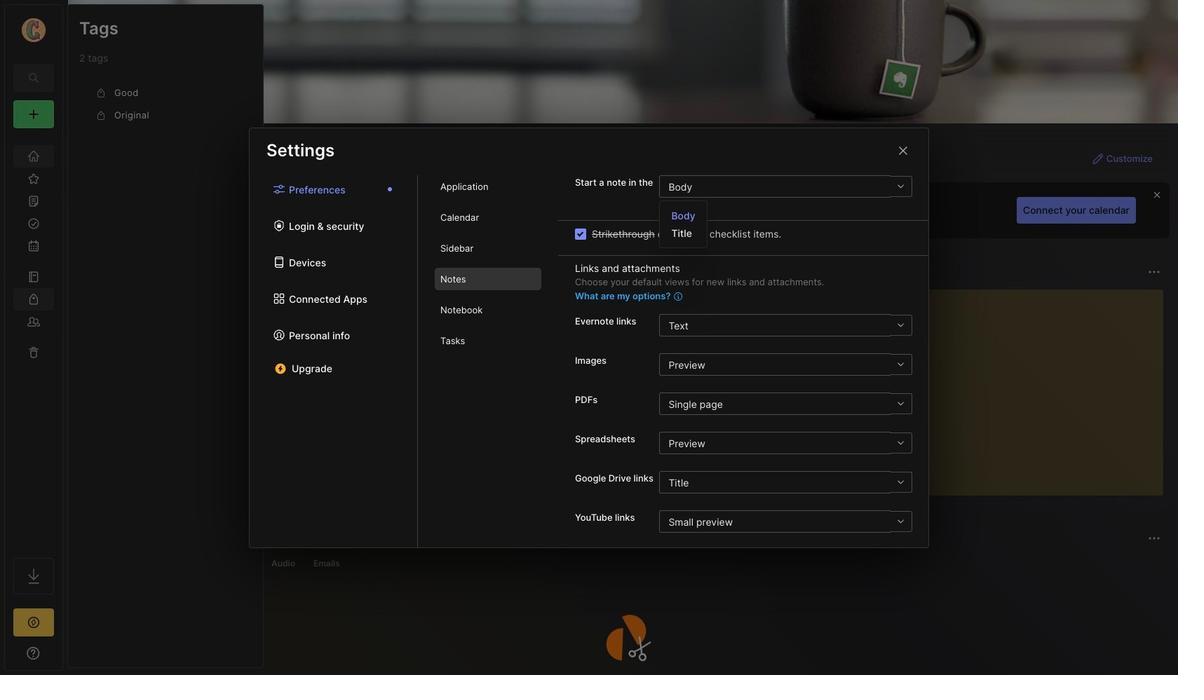 Task type: describe. For each thing, give the bounding box(es) containing it.
home image
[[27, 149, 41, 163]]

Start writing… text field
[[830, 290, 1163, 485]]

main element
[[0, 0, 67, 676]]

upgrade image
[[25, 615, 42, 631]]

close image
[[895, 142, 912, 159]]

edit search image
[[25, 69, 42, 86]]

1 vertical spatial row group
[[91, 314, 975, 505]]

Choose default view option for YouTube links field
[[660, 511, 912, 533]]

Start a new note in the body or title. field
[[660, 175, 913, 198]]

Choose default view option for PDFs field
[[660, 393, 912, 415]]



Task type: locate. For each thing, give the bounding box(es) containing it.
Choose default view option for Google Drive links field
[[660, 471, 912, 494]]

tab list
[[250, 175, 418, 548], [418, 175, 558, 548], [93, 556, 1159, 573]]

Choose default view option for Images field
[[660, 354, 912, 376]]

tree inside main element
[[5, 137, 62, 546]]

tree
[[5, 137, 62, 546]]

Choose default view option for Evernote links field
[[660, 314, 912, 337]]

Select41 checkbox
[[575, 228, 587, 240]]

0 vertical spatial row group
[[79, 82, 252, 127]]

Choose default view option for Spreadsheets field
[[660, 432, 912, 455]]

tab
[[435, 175, 542, 198], [435, 206, 542, 229], [435, 237, 542, 260], [435, 268, 542, 290], [140, 289, 197, 306], [435, 299, 542, 321], [435, 330, 542, 352], [93, 556, 147, 573], [200, 556, 260, 573], [265, 556, 302, 573], [307, 556, 346, 573]]

row group
[[79, 82, 252, 127], [91, 314, 975, 505]]

dropdown list menu
[[660, 207, 707, 242]]



Task type: vqa. For each thing, say whether or not it's contained in the screenshot.
Home icon
yes



